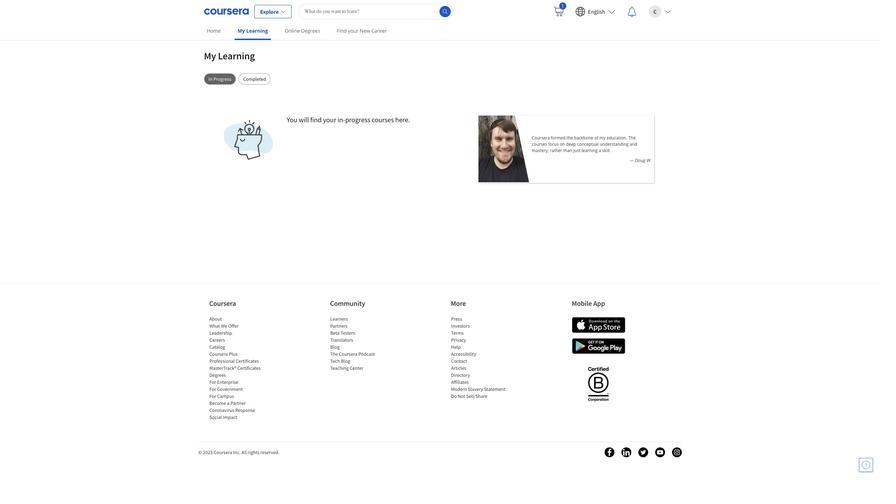 Task type: locate. For each thing, give the bounding box(es) containing it.
just
[[574, 148, 581, 154]]

community
[[330, 299, 365, 308]]

government
[[217, 386, 243, 393]]

formed
[[551, 135, 566, 141]]

find your new career link
[[334, 23, 390, 39]]

learn image
[[224, 116, 273, 165]]

testers
[[340, 330, 355, 336]]

translators link
[[330, 337, 353, 343]]

for up for campus link
[[209, 386, 216, 393]]

3 list from the left
[[451, 316, 511, 400]]

blog down translators link
[[330, 344, 339, 350]]

professional certificates link
[[209, 358, 259, 364]]

the
[[629, 135, 636, 141], [330, 351, 338, 357]]

0 horizontal spatial blog
[[330, 344, 339, 350]]

degrees down mastertrack®
[[209, 372, 226, 378]]

we
[[221, 323, 227, 329]]

1 vertical spatial blog
[[341, 358, 350, 364]]

catalog link
[[209, 344, 225, 350]]

degrees
[[301, 27, 320, 34], [209, 372, 226, 378]]

directory
[[451, 372, 470, 378]]

for
[[209, 379, 216, 385], [209, 386, 216, 393], [209, 393, 216, 400]]

coursera twitter image
[[638, 448, 648, 458]]

sell/share
[[466, 393, 487, 400]]

here.
[[395, 115, 410, 124]]

tab list containing in progress
[[204, 73, 676, 85]]

center
[[350, 365, 363, 371]]

for up "become" at the left of the page
[[209, 393, 216, 400]]

rather
[[550, 148, 562, 154]]

1 vertical spatial your
[[323, 115, 336, 124]]

your left 'in-' at left
[[323, 115, 336, 124]]

1 horizontal spatial my
[[238, 27, 245, 34]]

inc.
[[233, 449, 241, 456]]

2 horizontal spatial list
[[451, 316, 511, 400]]

will
[[299, 115, 309, 124]]

1 list from the left
[[209, 316, 269, 421]]

1 horizontal spatial degrees
[[301, 27, 320, 34]]

my learning down the "explore"
[[238, 27, 268, 34]]

online degrees link
[[282, 23, 323, 39]]

more
[[451, 299, 466, 308]]

the inside learners partners beta testers translators blog the coursera podcast tech blog teaching center
[[330, 351, 338, 357]]

mastery,
[[532, 148, 549, 154]]

for down "degrees" link
[[209, 379, 216, 385]]

0 vertical spatial the
[[629, 135, 636, 141]]

0 horizontal spatial a
[[227, 400, 229, 407]]

list containing about
[[209, 316, 269, 421]]

2 for from the top
[[209, 386, 216, 393]]

your
[[348, 27, 359, 34], [323, 115, 336, 124]]

learning down the "explore"
[[246, 27, 268, 34]]

completed
[[243, 76, 266, 82]]

teaching center link
[[330, 365, 363, 371]]

contact link
[[451, 358, 467, 364]]

what
[[209, 323, 220, 329]]

blog up teaching center link
[[341, 358, 350, 364]]

modern
[[451, 386, 467, 393]]

1 vertical spatial for
[[209, 386, 216, 393]]

catalog
[[209, 344, 225, 350]]

coursera up the tech blog link on the left bottom of page
[[339, 351, 357, 357]]

1 vertical spatial degrees
[[209, 372, 226, 378]]

coursera down catalog link
[[209, 351, 228, 357]]

1 vertical spatial my
[[204, 50, 216, 62]]

courses up mastery,
[[532, 141, 547, 147]]

my learning up progress
[[204, 50, 255, 62]]

a left skill.
[[599, 148, 601, 154]]

of
[[595, 135, 599, 141]]

enterprise
[[217, 379, 238, 385]]

certificates
[[236, 358, 259, 364], [237, 365, 260, 371]]

my learning
[[238, 27, 268, 34], [204, 50, 255, 62]]

0 horizontal spatial degrees
[[209, 372, 226, 378]]

my down coursera image
[[238, 27, 245, 34]]

help center image
[[862, 461, 870, 469]]

1 horizontal spatial courses
[[532, 141, 547, 147]]

articles link
[[451, 365, 466, 371]]

list containing learners
[[330, 316, 390, 372]]

learning up progress
[[218, 50, 255, 62]]

plus
[[229, 351, 237, 357]]

coursera inside learners partners beta testers translators blog the coursera podcast tech blog teaching center
[[339, 351, 357, 357]]

0 vertical spatial certificates
[[236, 358, 259, 364]]

list containing press
[[451, 316, 511, 400]]

1 vertical spatial the
[[330, 351, 338, 357]]

my up in
[[204, 50, 216, 62]]

press investors terms privacy help accessibility contact articles directory affiliates modern slavery statement do not sell/share
[[451, 316, 505, 400]]

0 vertical spatial your
[[348, 27, 359, 34]]

2 list from the left
[[330, 316, 390, 372]]

coursera up mastery,
[[532, 135, 550, 141]]

your right find
[[348, 27, 359, 34]]

courses left here. at the left of page
[[372, 115, 394, 124]]

certificates down professional certificates link
[[237, 365, 260, 371]]

modern slavery statement link
[[451, 386, 505, 393]]

press link
[[451, 316, 462, 322]]

0 vertical spatial learning
[[246, 27, 268, 34]]

partner
[[230, 400, 246, 407]]

coursera
[[532, 135, 550, 141], [209, 299, 236, 308], [209, 351, 228, 357], [339, 351, 357, 357], [214, 449, 232, 456]]

the
[[567, 135, 573, 141]]

1 horizontal spatial the
[[629, 135, 636, 141]]

list for more
[[451, 316, 511, 400]]

shopping cart: 1 item element
[[553, 2, 566, 17]]

the down blog link
[[330, 351, 338, 357]]

1 link
[[547, 0, 570, 23]]

0 vertical spatial degrees
[[301, 27, 320, 34]]

c button
[[643, 0, 676, 23]]

blog
[[330, 344, 339, 350], [341, 358, 350, 364]]

2 vertical spatial for
[[209, 393, 216, 400]]

the up and
[[629, 135, 636, 141]]

a inside about what we offer leadership careers catalog coursera plus professional certificates mastertrack® certificates degrees for enterprise for government for campus become a partner coronavirus response social impact
[[227, 400, 229, 407]]

affiliates link
[[451, 379, 469, 385]]

list
[[209, 316, 269, 421], [330, 316, 390, 372], [451, 316, 511, 400]]

coronavirus response link
[[209, 407, 255, 414]]

0 horizontal spatial courses
[[372, 115, 394, 124]]

articles
[[451, 365, 466, 371]]

backbone
[[574, 135, 593, 141]]

learners
[[330, 316, 348, 322]]

tab list
[[204, 73, 676, 85]]

mobile
[[572, 299, 592, 308]]

1 vertical spatial a
[[227, 400, 229, 407]]

tech blog link
[[330, 358, 350, 364]]

learning
[[582, 148, 598, 154]]

None search field
[[299, 4, 453, 19]]

certificates up mastertrack® certificates link on the bottom left
[[236, 358, 259, 364]]

statement
[[484, 386, 505, 393]]

c
[[654, 8, 657, 15]]

3 for from the top
[[209, 393, 216, 400]]

— doug w.
[[629, 157, 651, 163]]

coursera instagram image
[[672, 448, 682, 458]]

list for coursera
[[209, 316, 269, 421]]

in progress
[[209, 76, 231, 82]]

0 horizontal spatial the
[[330, 351, 338, 357]]

online
[[285, 27, 300, 34]]

coursera left inc.
[[214, 449, 232, 456]]

0 vertical spatial for
[[209, 379, 216, 385]]

explore
[[260, 8, 279, 15]]

reserved.
[[261, 449, 280, 456]]

2023
[[203, 449, 213, 456]]

0 vertical spatial my learning
[[238, 27, 268, 34]]

0 horizontal spatial my
[[204, 50, 216, 62]]

0 horizontal spatial list
[[209, 316, 269, 421]]

do not sell/share link
[[451, 393, 487, 400]]

coursera youtube image
[[655, 448, 665, 458]]

1 horizontal spatial a
[[599, 148, 601, 154]]

find
[[310, 115, 322, 124]]

1 vertical spatial courses
[[532, 141, 547, 147]]

a
[[599, 148, 601, 154], [227, 400, 229, 407]]

0 vertical spatial a
[[599, 148, 601, 154]]

degrees right online on the left top
[[301, 27, 320, 34]]

0 vertical spatial blog
[[330, 344, 339, 350]]

tech
[[330, 358, 340, 364]]

for enterprise link
[[209, 379, 238, 385]]

my
[[238, 27, 245, 34], [204, 50, 216, 62]]

coursera up about link
[[209, 299, 236, 308]]

english button
[[570, 0, 621, 23]]

all
[[242, 449, 247, 456]]

do
[[451, 393, 457, 400]]

progress
[[214, 76, 231, 82]]

learning
[[246, 27, 268, 34], [218, 50, 255, 62]]

0 vertical spatial courses
[[372, 115, 394, 124]]

my
[[600, 135, 606, 141]]

0 vertical spatial my
[[238, 27, 245, 34]]

privacy
[[451, 337, 466, 343]]

a down campus
[[227, 400, 229, 407]]

than
[[563, 148, 572, 154]]

1 horizontal spatial your
[[348, 27, 359, 34]]

mastertrack®
[[209, 365, 236, 371]]

1 horizontal spatial list
[[330, 316, 390, 372]]

the inside coursera formed the backbone of my education. the courses focus on deep conceptual understanding and mastery, rather than just learning a skill.
[[629, 135, 636, 141]]



Task type: vqa. For each thing, say whether or not it's contained in the screenshot.
+
no



Task type: describe. For each thing, give the bounding box(es) containing it.
coursera inside coursera formed the backbone of my education. the courses focus on deep conceptual understanding and mastery, rather than just learning a skill.
[[532, 135, 550, 141]]

the coursera podcast link
[[330, 351, 375, 357]]

degrees inside online degrees link
[[301, 27, 320, 34]]

degrees inside about what we offer leadership careers catalog coursera plus professional certificates mastertrack® certificates degrees for enterprise for government for campus become a partner coronavirus response social impact
[[209, 372, 226, 378]]

coursera plus link
[[209, 351, 237, 357]]

1 vertical spatial my learning
[[204, 50, 255, 62]]

partners link
[[330, 323, 347, 329]]

mobile app
[[572, 299, 605, 308]]

leadership
[[209, 330, 232, 336]]

podcast
[[358, 351, 375, 357]]

response
[[235, 407, 255, 414]]

social impact link
[[209, 414, 237, 421]]

focus
[[548, 141, 559, 147]]

slavery
[[468, 386, 483, 393]]

1 horizontal spatial blog
[[341, 358, 350, 364]]

home
[[207, 27, 221, 34]]

education.
[[607, 135, 627, 141]]

What do you want to learn? text field
[[299, 4, 453, 19]]

terms link
[[451, 330, 464, 336]]

courses inside coursera formed the backbone of my education. the courses focus on deep conceptual understanding and mastery, rather than just learning a skill.
[[532, 141, 547, 147]]

investors link
[[451, 323, 470, 329]]

accessibility link
[[451, 351, 476, 357]]

coursera inside about what we offer leadership careers catalog coursera plus professional certificates mastertrack® certificates degrees for enterprise for government for campus become a partner coronavirus response social impact
[[209, 351, 228, 357]]

coursera formed the backbone of my education. the courses focus on deep conceptual understanding and mastery, rather than just learning a skill.
[[532, 135, 637, 154]]

about
[[209, 316, 222, 322]]

coursera facebook image
[[605, 448, 614, 458]]

skill.
[[602, 148, 611, 154]]

1 for from the top
[[209, 379, 216, 385]]

new
[[360, 27, 370, 34]]

you will find your in-progress courses here.
[[287, 115, 410, 124]]

become a partner link
[[209, 400, 246, 407]]

you
[[287, 115, 297, 124]]

investors
[[451, 323, 470, 329]]

get it on google play image
[[572, 338, 625, 354]]

a inside coursera formed the backbone of my education. the courses focus on deep conceptual understanding and mastery, rather than just learning a skill.
[[599, 148, 601, 154]]

about what we offer leadership careers catalog coursera plus professional certificates mastertrack® certificates degrees for enterprise for government for campus become a partner coronavirus response social impact
[[209, 316, 260, 421]]

campus
[[217, 393, 234, 400]]

impact
[[223, 414, 237, 421]]

download on the app store image
[[572, 317, 625, 333]]

help link
[[451, 344, 461, 350]]

careers link
[[209, 337, 225, 343]]

teaching
[[330, 365, 349, 371]]

coursera linkedin image
[[621, 448, 631, 458]]

in progress button
[[204, 73, 236, 85]]

app
[[593, 299, 605, 308]]

0 horizontal spatial your
[[323, 115, 336, 124]]

social
[[209, 414, 222, 421]]

translators
[[330, 337, 353, 343]]

career
[[371, 27, 387, 34]]

mastertrack® certificates link
[[209, 365, 260, 371]]

affiliates
[[451, 379, 469, 385]]

not
[[458, 393, 465, 400]]

logo of certified b corporation image
[[584, 363, 613, 405]]

what we offer link
[[209, 323, 238, 329]]

explore button
[[254, 5, 292, 18]]

leadership link
[[209, 330, 232, 336]]

become
[[209, 400, 226, 407]]

terms
[[451, 330, 464, 336]]

beta
[[330, 330, 339, 336]]

beta testers link
[[330, 330, 355, 336]]

contact
[[451, 358, 467, 364]]

list for community
[[330, 316, 390, 372]]

©
[[198, 449, 202, 456]]

in
[[209, 76, 213, 82]]

offer
[[228, 323, 238, 329]]

w.
[[646, 157, 651, 163]]

in-
[[338, 115, 345, 124]]

1 vertical spatial certificates
[[237, 365, 260, 371]]

coursera image
[[204, 6, 249, 17]]

1 vertical spatial learning
[[218, 50, 255, 62]]

careers
[[209, 337, 225, 343]]

professional
[[209, 358, 235, 364]]

my learning link
[[235, 23, 271, 40]]

about link
[[209, 316, 222, 322]]

degrees link
[[209, 372, 226, 378]]

deep
[[566, 141, 576, 147]]

on
[[560, 141, 565, 147]]

understanding
[[600, 141, 629, 147]]

directory link
[[451, 372, 470, 378]]

and
[[630, 141, 637, 147]]

learners partners beta testers translators blog the coursera podcast tech blog teaching center
[[330, 316, 375, 371]]

online degrees
[[285, 27, 320, 34]]

blog link
[[330, 344, 339, 350]]



